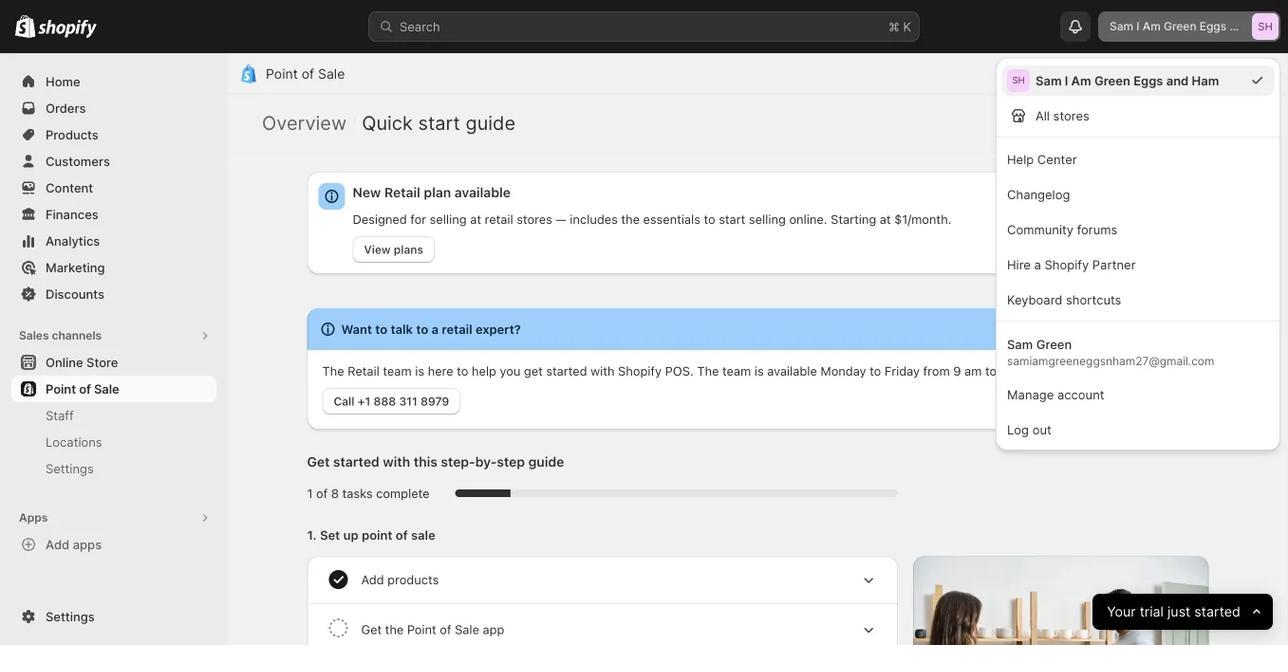 Task type: vqa. For each thing, say whether or not it's contained in the screenshot.
Pages
no



Task type: describe. For each thing, give the bounding box(es) containing it.
community forums link
[[1002, 214, 1276, 245]]

your trial just started button
[[1093, 595, 1274, 631]]

1 horizontal spatial point of sale
[[266, 66, 345, 82]]

trial
[[1140, 605, 1164, 621]]

manage account
[[1008, 388, 1105, 402]]

samiamgreeneggsnham27@gmail.com
[[1008, 355, 1215, 369]]

partner
[[1093, 257, 1136, 272]]

sam i am green eggs and ham inside menu
[[1036, 73, 1220, 88]]

shopify
[[1045, 257, 1090, 272]]

account
[[1058, 388, 1105, 402]]

0 horizontal spatial point of sale link
[[11, 376, 217, 403]]

keyboard shortcuts button
[[1002, 284, 1276, 315]]

staff
[[46, 408, 74, 423]]

log
[[1008, 423, 1030, 437]]

1 horizontal spatial sale
[[318, 66, 345, 82]]

channels
[[52, 329, 102, 343]]

quick
[[362, 111, 413, 135]]

home
[[46, 74, 80, 89]]

sales
[[19, 329, 49, 343]]

a
[[1035, 257, 1042, 272]]

online store button
[[0, 350, 228, 376]]

sam i am green eggs and ham image inside menu
[[1008, 69, 1031, 92]]

manage
[[1008, 388, 1055, 402]]

started
[[1195, 605, 1241, 621]]

2 settings link from the top
[[11, 604, 217, 631]]

all stores link
[[1002, 100, 1276, 131]]

overview
[[262, 111, 347, 135]]

1 vertical spatial sale
[[94, 382, 119, 397]]

1 horizontal spatial green
[[1095, 73, 1131, 88]]

orders link
[[11, 95, 217, 122]]

menu containing sam i am green eggs and ham
[[996, 58, 1281, 451]]

finances link
[[11, 201, 217, 228]]

finances
[[46, 207, 99, 222]]

community
[[1008, 222, 1074, 237]]

guide
[[466, 111, 516, 135]]

0 vertical spatial eggs
[[1200, 19, 1227, 33]]

0 vertical spatial point of sale link
[[266, 66, 345, 82]]

keyboard
[[1008, 293, 1063, 307]]

add apps
[[46, 538, 102, 552]]

products link
[[11, 122, 217, 148]]

log out button
[[1002, 414, 1276, 445]]

content link
[[11, 175, 217, 201]]

stores
[[1054, 108, 1090, 123]]

staff link
[[11, 403, 217, 429]]

add
[[46, 538, 70, 552]]

1 horizontal spatial of
[[302, 66, 315, 82]]

locations
[[46, 435, 102, 450]]

help center link
[[1002, 143, 1276, 175]]

overview button
[[262, 111, 347, 135]]

content
[[46, 180, 93, 195]]

analytics link
[[11, 228, 217, 255]]

customers link
[[11, 148, 217, 175]]

2 settings from the top
[[46, 610, 95, 625]]

online
[[46, 355, 83, 370]]

out
[[1033, 423, 1052, 437]]

all
[[1036, 108, 1050, 123]]

1 settings from the top
[[46, 462, 94, 476]]

1 vertical spatial i
[[1066, 73, 1069, 88]]

discounts
[[46, 287, 104, 302]]



Task type: locate. For each thing, give the bounding box(es) containing it.
point
[[266, 66, 298, 82], [46, 382, 76, 397]]

quick start guide
[[362, 111, 516, 135]]

shortcuts
[[1067, 293, 1122, 307]]

0 vertical spatial and
[[1230, 19, 1251, 33]]

settings down locations
[[46, 462, 94, 476]]

sam i am green eggs and ham image
[[1253, 13, 1279, 40], [1008, 69, 1031, 92]]

0 horizontal spatial shopify image
[[15, 15, 35, 38]]

sam up all
[[1036, 73, 1062, 88]]

point of sale up overview button
[[266, 66, 345, 82]]

point of sale link
[[266, 66, 345, 82], [11, 376, 217, 403]]

0 horizontal spatial point of sale
[[46, 382, 119, 397]]

help
[[1008, 152, 1035, 167]]

store
[[86, 355, 118, 370]]

am
[[1143, 19, 1161, 33], [1072, 73, 1092, 88]]

online store
[[46, 355, 118, 370]]

0 horizontal spatial am
[[1072, 73, 1092, 88]]

hire a shopify partner
[[1008, 257, 1136, 272]]

0 horizontal spatial sale
[[94, 382, 119, 397]]

settings
[[46, 462, 94, 476], [46, 610, 95, 625]]

0 horizontal spatial eggs
[[1134, 73, 1164, 88]]

apps
[[19, 511, 48, 525]]

point of sale link up overview button
[[266, 66, 345, 82]]

1 vertical spatial settings
[[46, 610, 95, 625]]

i
[[1137, 19, 1140, 33], [1066, 73, 1069, 88]]

1 vertical spatial settings link
[[11, 604, 217, 631]]

0 vertical spatial settings
[[46, 462, 94, 476]]

of down online store
[[79, 382, 91, 397]]

of up overview button
[[302, 66, 315, 82]]

marketing
[[46, 260, 105, 275]]

i up all stores link
[[1137, 19, 1140, 33]]

⌘ k
[[889, 19, 912, 34]]

ham
[[1254, 19, 1279, 33], [1193, 73, 1220, 88]]

all stores
[[1036, 108, 1090, 123]]

manage account link
[[1002, 379, 1276, 410]]

1 vertical spatial point
[[46, 382, 76, 397]]

just
[[1168, 605, 1191, 621]]

1 horizontal spatial i
[[1137, 19, 1140, 33]]

0 vertical spatial sale
[[318, 66, 345, 82]]

1 horizontal spatial point
[[266, 66, 298, 82]]

search
[[400, 19, 440, 34]]

green inside sam green samiamgreeneggsnham27@gmail.com
[[1037, 337, 1073, 352]]

keyboard shortcuts
[[1008, 293, 1122, 307]]

0 horizontal spatial ham
[[1193, 73, 1220, 88]]

am up all stores link
[[1143, 19, 1161, 33]]

settings link down locations
[[11, 456, 217, 483]]

settings down add apps
[[46, 610, 95, 625]]

2 vertical spatial green
[[1037, 337, 1073, 352]]

discounts link
[[11, 281, 217, 308]]

point of sale
[[266, 66, 345, 82], [46, 382, 119, 397]]

k
[[904, 19, 912, 34]]

apps
[[73, 538, 102, 552]]

settings link
[[11, 456, 217, 483], [11, 604, 217, 631]]

1 vertical spatial eggs
[[1134, 73, 1164, 88]]

sam
[[1110, 19, 1134, 33], [1036, 73, 1062, 88], [1008, 337, 1034, 352]]

eggs
[[1200, 19, 1227, 33], [1134, 73, 1164, 88]]

log out
[[1008, 423, 1052, 437]]

2 horizontal spatial green
[[1164, 19, 1197, 33]]

0 vertical spatial sam
[[1110, 19, 1134, 33]]

locations link
[[11, 429, 217, 456]]

help center
[[1008, 152, 1078, 167]]

your trial just started
[[1108, 605, 1241, 621]]

settings link down add apps button
[[11, 604, 217, 631]]

analytics
[[46, 234, 100, 248]]

sam down keyboard
[[1008, 337, 1034, 352]]

online store link
[[11, 350, 217, 376]]

0 vertical spatial settings link
[[11, 456, 217, 483]]

0 vertical spatial point of sale
[[266, 66, 345, 82]]

products
[[46, 127, 99, 142]]

hire
[[1008, 257, 1031, 272]]

home link
[[11, 68, 217, 95]]

sam i am green eggs and ham
[[1110, 19, 1279, 33], [1036, 73, 1220, 88]]

forums
[[1078, 222, 1118, 237]]

1 horizontal spatial ham
[[1254, 19, 1279, 33]]

and inside menu
[[1167, 73, 1189, 88]]

0 vertical spatial of
[[302, 66, 315, 82]]

0 horizontal spatial point
[[46, 382, 76, 397]]

1 vertical spatial and
[[1167, 73, 1189, 88]]

0 horizontal spatial of
[[79, 382, 91, 397]]

sale down 'store'
[[94, 382, 119, 397]]

marketing link
[[11, 255, 217, 281]]

am up stores
[[1072, 73, 1092, 88]]

1 vertical spatial sam i am green eggs and ham image
[[1008, 69, 1031, 92]]

1 vertical spatial ham
[[1193, 73, 1220, 88]]

changelog link
[[1002, 179, 1276, 210]]

point right icon for point of sale
[[266, 66, 298, 82]]

icon for point of sale image
[[239, 65, 258, 84]]

of
[[302, 66, 315, 82], [79, 382, 91, 397]]

0 horizontal spatial green
[[1037, 337, 1073, 352]]

sales channels
[[19, 329, 102, 343]]

sales channels button
[[11, 323, 217, 350]]

1 vertical spatial sam
[[1036, 73, 1062, 88]]

sam up all stores link
[[1110, 19, 1134, 33]]

⌘
[[889, 19, 900, 34]]

0 vertical spatial point
[[266, 66, 298, 82]]

0 horizontal spatial sam i am green eggs and ham image
[[1008, 69, 1031, 92]]

1 vertical spatial of
[[79, 382, 91, 397]]

1 settings link from the top
[[11, 456, 217, 483]]

and
[[1230, 19, 1251, 33], [1167, 73, 1189, 88]]

2 vertical spatial sam
[[1008, 337, 1034, 352]]

1 horizontal spatial eggs
[[1200, 19, 1227, 33]]

point of sale down online store
[[46, 382, 119, 397]]

center
[[1038, 152, 1078, 167]]

0 vertical spatial green
[[1164, 19, 1197, 33]]

1 horizontal spatial am
[[1143, 19, 1161, 33]]

sam inside sam green samiamgreeneggsnham27@gmail.com
[[1008, 337, 1034, 352]]

0 vertical spatial ham
[[1254, 19, 1279, 33]]

add apps button
[[11, 532, 217, 559]]

1 horizontal spatial shopify image
[[38, 19, 97, 38]]

orders
[[46, 101, 86, 115]]

point up staff
[[46, 382, 76, 397]]

0 vertical spatial am
[[1143, 19, 1161, 33]]

sale up overview
[[318, 66, 345, 82]]

1 horizontal spatial sam
[[1036, 73, 1062, 88]]

sam green samiamgreeneggsnham27@gmail.com
[[1008, 337, 1215, 369]]

1 horizontal spatial and
[[1230, 19, 1251, 33]]

shopify image
[[15, 15, 35, 38], [38, 19, 97, 38]]

apps button
[[11, 505, 217, 532]]

2 horizontal spatial sam
[[1110, 19, 1134, 33]]

1 vertical spatial point of sale
[[46, 382, 119, 397]]

1 vertical spatial am
[[1072, 73, 1092, 88]]

your
[[1108, 605, 1136, 621]]

1 horizontal spatial point of sale link
[[266, 66, 345, 82]]

start
[[418, 111, 461, 135]]

0 vertical spatial sam i am green eggs and ham image
[[1253, 13, 1279, 40]]

point of sale link down 'store'
[[11, 376, 217, 403]]

customers
[[46, 154, 110, 169]]

changelog
[[1008, 187, 1071, 202]]

1 vertical spatial sam i am green eggs and ham
[[1036, 73, 1220, 88]]

0 vertical spatial i
[[1137, 19, 1140, 33]]

0 vertical spatial sam i am green eggs and ham
[[1110, 19, 1279, 33]]

0 horizontal spatial sam
[[1008, 337, 1034, 352]]

1 vertical spatial green
[[1095, 73, 1131, 88]]

0 horizontal spatial i
[[1066, 73, 1069, 88]]

green
[[1164, 19, 1197, 33], [1095, 73, 1131, 88], [1037, 337, 1073, 352]]

menu
[[996, 58, 1281, 451]]

0 horizontal spatial and
[[1167, 73, 1189, 88]]

i up all stores
[[1066, 73, 1069, 88]]

1 horizontal spatial sam i am green eggs and ham image
[[1253, 13, 1279, 40]]

hire a shopify partner link
[[1002, 249, 1276, 280]]

1 vertical spatial point of sale link
[[11, 376, 217, 403]]

sale
[[318, 66, 345, 82], [94, 382, 119, 397]]

community forums
[[1008, 222, 1118, 237]]



